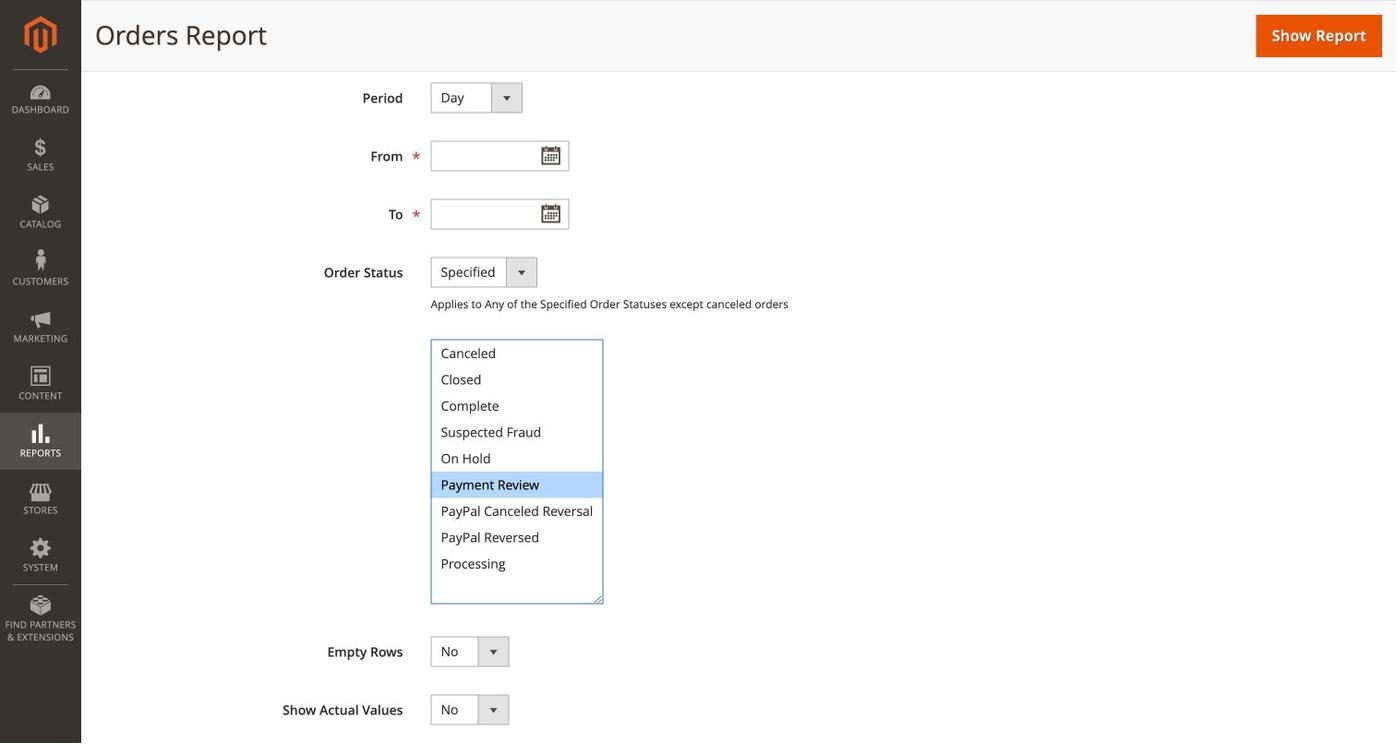 Task type: vqa. For each thing, say whether or not it's contained in the screenshot.
To Text Field
no



Task type: describe. For each thing, give the bounding box(es) containing it.
magento admin panel image
[[24, 16, 57, 54]]



Task type: locate. For each thing, give the bounding box(es) containing it.
None text field
[[431, 141, 569, 171], [431, 199, 569, 229], [431, 141, 569, 171], [431, 199, 569, 229]]

menu bar
[[0, 69, 81, 653]]



